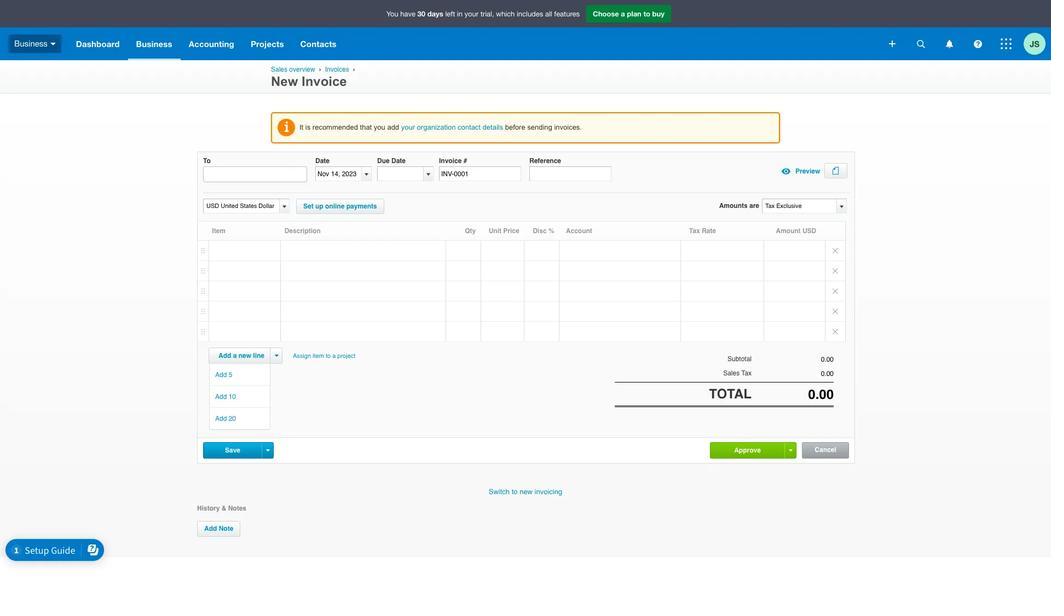 Task type: vqa. For each thing, say whether or not it's contained in the screenshot.
States
no



Task type: locate. For each thing, give the bounding box(es) containing it.
sales inside sales overview › invoices › new invoice
[[271, 66, 288, 73]]

unit
[[489, 227, 502, 235]]

sales for sales tax
[[724, 370, 740, 378]]

disc
[[533, 227, 547, 235]]

invoicing
[[535, 488, 563, 496]]

new left invoicing at the right
[[520, 488, 533, 496]]

business
[[14, 39, 48, 48], [136, 39, 172, 49]]

add left 5
[[215, 372, 227, 379]]

1 horizontal spatial svg image
[[974, 40, 983, 48]]

save
[[225, 447, 241, 455]]

svg image
[[917, 40, 926, 48], [974, 40, 983, 48]]

tax
[[690, 227, 701, 235], [742, 370, 752, 378]]

0 horizontal spatial business button
[[0, 27, 68, 60]]

to right switch
[[512, 488, 518, 496]]

choose
[[593, 9, 619, 18]]

you
[[374, 123, 386, 131]]

plan
[[628, 9, 642, 18]]

2 date from the left
[[392, 157, 406, 165]]

have
[[401, 10, 416, 18]]

5
[[229, 372, 233, 379]]

1 vertical spatial sales
[[724, 370, 740, 378]]

your
[[465, 10, 479, 18], [401, 123, 415, 131]]

1 horizontal spatial business button
[[128, 27, 181, 60]]

add left note
[[204, 526, 217, 533]]

your right in
[[465, 10, 479, 18]]

business inside "navigation"
[[136, 39, 172, 49]]

add
[[219, 352, 231, 360], [215, 372, 227, 379], [215, 393, 227, 401], [215, 415, 227, 423], [204, 526, 217, 533]]

due
[[377, 157, 390, 165]]

navigation
[[68, 27, 882, 60]]

before
[[506, 123, 526, 131]]

contacts button
[[292, 27, 345, 60]]

set up online payments
[[304, 203, 377, 210]]

1 horizontal spatial to
[[512, 488, 518, 496]]

date up due date text box
[[392, 157, 406, 165]]

0 vertical spatial invoice
[[302, 74, 347, 89]]

add a new line link
[[212, 349, 271, 364]]

contacts
[[301, 39, 337, 49]]

days
[[428, 9, 444, 18]]

your for days
[[465, 10, 479, 18]]

amounts are
[[720, 202, 760, 210]]

delete line item image
[[826, 261, 846, 281]]

js
[[1031, 39, 1040, 48]]

0 horizontal spatial a
[[233, 352, 237, 360]]

2 svg image from the left
[[974, 40, 983, 48]]

buy
[[653, 9, 665, 18]]

add left 20
[[215, 415, 227, 423]]

2 delete line item image from the top
[[826, 282, 846, 301]]

sales down subtotal
[[724, 370, 740, 378]]

to right item
[[326, 353, 331, 360]]

invoice
[[302, 74, 347, 89], [439, 157, 462, 165]]

invoices.
[[555, 123, 582, 131]]

› right 'invoices' link
[[353, 66, 355, 73]]

sales for sales overview › invoices › new invoice
[[271, 66, 288, 73]]

None text field
[[752, 371, 834, 378]]

add note
[[204, 526, 234, 533]]

0 vertical spatial tax
[[690, 227, 701, 235]]

choose a plan to buy
[[593, 9, 665, 18]]

item
[[313, 353, 324, 360]]

0 vertical spatial new
[[239, 352, 251, 360]]

to left the buy
[[644, 9, 651, 18]]

amounts
[[720, 202, 748, 210]]

0 vertical spatial sales
[[271, 66, 288, 73]]

1 horizontal spatial sales
[[724, 370, 740, 378]]

date up date text field at the left of page
[[316, 157, 330, 165]]

add left 10
[[215, 393, 227, 401]]

line
[[253, 352, 265, 360]]

new for to
[[520, 488, 533, 496]]

description
[[285, 227, 321, 235]]

sales overview link
[[271, 66, 315, 73]]

1 horizontal spatial your
[[465, 10, 479, 18]]

0 horizontal spatial to
[[326, 353, 331, 360]]

1 horizontal spatial tax
[[742, 370, 752, 378]]

0 horizontal spatial sales
[[271, 66, 288, 73]]

you
[[387, 10, 399, 18]]

30
[[418, 9, 426, 18]]

a left plan
[[621, 9, 626, 18]]

›
[[319, 66, 321, 73], [353, 66, 355, 73]]

includes
[[517, 10, 544, 18]]

0 horizontal spatial tax
[[690, 227, 701, 235]]

1 delete line item image from the top
[[826, 241, 846, 261]]

tax rate
[[690, 227, 717, 235]]

0 horizontal spatial business
[[14, 39, 48, 48]]

2 horizontal spatial a
[[621, 9, 626, 18]]

more add line options... image
[[275, 355, 279, 357]]

0 horizontal spatial invoice
[[302, 74, 347, 89]]

0 horizontal spatial ›
[[319, 66, 321, 73]]

None text field
[[204, 200, 278, 213], [763, 200, 837, 213], [752, 356, 834, 364], [752, 387, 834, 402], [204, 200, 278, 213], [763, 200, 837, 213], [752, 356, 834, 364], [752, 387, 834, 402]]

add up add 5
[[219, 352, 231, 360]]

svg image
[[1002, 38, 1012, 49], [946, 40, 954, 48], [890, 41, 896, 47], [50, 43, 56, 45]]

1 business button from the left
[[0, 27, 68, 60]]

› left invoices
[[319, 66, 321, 73]]

add for add a new line
[[219, 352, 231, 360]]

project
[[338, 353, 356, 360]]

1 › from the left
[[319, 66, 321, 73]]

add a new line
[[219, 352, 265, 360]]

you have 30 days left in your trial, which includes all features
[[387, 9, 580, 18]]

0 horizontal spatial your
[[401, 123, 415, 131]]

tax left the rate
[[690, 227, 701, 235]]

delete line item image
[[826, 241, 846, 261], [826, 282, 846, 301], [826, 302, 846, 322], [826, 322, 846, 342]]

a
[[621, 9, 626, 18], [233, 352, 237, 360], [333, 353, 336, 360]]

1 horizontal spatial date
[[392, 157, 406, 165]]

your inside you have 30 days left in your trial, which includes all features
[[465, 10, 479, 18]]

history
[[197, 505, 220, 513]]

total
[[710, 387, 752, 402]]

date
[[316, 157, 330, 165], [392, 157, 406, 165]]

%
[[549, 227, 555, 235]]

cancel button
[[803, 443, 849, 459]]

unit price
[[489, 227, 520, 235]]

set
[[304, 203, 314, 210]]

your right add
[[401, 123, 415, 131]]

4 delete line item image from the top
[[826, 322, 846, 342]]

0 horizontal spatial svg image
[[917, 40, 926, 48]]

new
[[239, 352, 251, 360], [520, 488, 533, 496]]

approve link
[[711, 443, 785, 459]]

tax down subtotal
[[742, 370, 752, 378]]

add 20
[[215, 415, 236, 423]]

amount usd
[[777, 227, 817, 235]]

add for add 5
[[215, 372, 227, 379]]

navigation containing dashboard
[[68, 27, 882, 60]]

accounting
[[189, 39, 234, 49]]

sales up new
[[271, 66, 288, 73]]

add 10 link
[[210, 386, 270, 408]]

1 vertical spatial your
[[401, 123, 415, 131]]

1 horizontal spatial ›
[[353, 66, 355, 73]]

20
[[229, 415, 236, 423]]

new for a
[[239, 352, 251, 360]]

a up add 5 link at the bottom of page
[[233, 352, 237, 360]]

0 vertical spatial to
[[644, 9, 651, 18]]

2 › from the left
[[353, 66, 355, 73]]

a left project
[[333, 353, 336, 360]]

disc %
[[533, 227, 555, 235]]

it is recommended that you add your organization contact details before sending invoices.
[[300, 123, 582, 131]]

switch to new invoicing link
[[489, 488, 563, 496]]

invoice left #
[[439, 157, 462, 165]]

recommended
[[313, 123, 358, 131]]

assign
[[293, 353, 311, 360]]

item
[[212, 227, 226, 235]]

a for plan
[[621, 9, 626, 18]]

add for add note
[[204, 526, 217, 533]]

new left line at the left bottom of page
[[239, 352, 251, 360]]

0 vertical spatial your
[[465, 10, 479, 18]]

1 horizontal spatial business
[[136, 39, 172, 49]]

3 delete line item image from the top
[[826, 302, 846, 322]]

1 vertical spatial new
[[520, 488, 533, 496]]

invoices link
[[325, 66, 349, 73]]

1 horizontal spatial new
[[520, 488, 533, 496]]

banner
[[0, 0, 1052, 60]]

0 horizontal spatial new
[[239, 352, 251, 360]]

payments
[[347, 203, 377, 210]]

your organization contact details link
[[401, 123, 504, 131]]

assign item to a project
[[293, 353, 356, 360]]

to
[[644, 9, 651, 18], [326, 353, 331, 360], [512, 488, 518, 496]]

2 vertical spatial to
[[512, 488, 518, 496]]

Due Date text field
[[378, 167, 424, 181]]

0 horizontal spatial date
[[316, 157, 330, 165]]

invoice down 'invoices' link
[[302, 74, 347, 89]]

1 vertical spatial invoice
[[439, 157, 462, 165]]



Task type: describe. For each thing, give the bounding box(es) containing it.
to
[[203, 157, 211, 165]]

features
[[555, 10, 580, 18]]

Reference text field
[[530, 167, 612, 181]]

&
[[222, 505, 226, 513]]

preview
[[796, 168, 821, 175]]

add 5 link
[[210, 364, 270, 386]]

add for add 20
[[215, 415, 227, 423]]

is
[[306, 123, 311, 131]]

price
[[504, 227, 520, 235]]

it
[[300, 123, 304, 131]]

more approve options... image
[[789, 450, 793, 452]]

account
[[566, 227, 593, 235]]

add 10
[[215, 393, 236, 401]]

invoice inside sales overview › invoices › new invoice
[[302, 74, 347, 89]]

preview link
[[779, 163, 821, 180]]

organization
[[417, 123, 456, 131]]

banner containing js
[[0, 0, 1052, 60]]

rate
[[702, 227, 717, 235]]

10
[[229, 393, 236, 401]]

in
[[457, 10, 463, 18]]

which
[[496, 10, 515, 18]]

switch to new invoicing
[[489, 488, 563, 496]]

2 business button from the left
[[128, 27, 181, 60]]

1 horizontal spatial a
[[333, 353, 336, 360]]

dashboard
[[76, 39, 120, 49]]

that
[[360, 123, 372, 131]]

contact
[[458, 123, 481, 131]]

notes
[[228, 505, 247, 513]]

cancel
[[815, 447, 837, 454]]

left
[[446, 10, 455, 18]]

add for add 10
[[215, 393, 227, 401]]

details
[[483, 123, 504, 131]]

add 20 link
[[210, 408, 270, 430]]

invoices
[[325, 66, 349, 73]]

qty
[[465, 227, 476, 235]]

dashboard link
[[68, 27, 128, 60]]

invoice #
[[439, 157, 468, 165]]

online
[[325, 203, 345, 210]]

new
[[271, 74, 298, 89]]

2 horizontal spatial to
[[644, 9, 651, 18]]

projects button
[[243, 27, 292, 60]]

sending
[[528, 123, 553, 131]]

more save options... image
[[266, 450, 270, 452]]

#
[[464, 157, 468, 165]]

1 vertical spatial to
[[326, 353, 331, 360]]

up
[[316, 203, 324, 210]]

1 horizontal spatial invoice
[[439, 157, 462, 165]]

save link
[[204, 443, 262, 459]]

are
[[750, 202, 760, 210]]

history & notes
[[197, 505, 247, 513]]

sales overview › invoices › new invoice
[[271, 66, 357, 89]]

1 date from the left
[[316, 157, 330, 165]]

Invoice # text field
[[439, 167, 522, 181]]

note
[[219, 526, 234, 533]]

1 vertical spatial tax
[[742, 370, 752, 378]]

js button
[[1025, 27, 1052, 60]]

amount
[[777, 227, 801, 235]]

your for that
[[401, 123, 415, 131]]

overview
[[289, 66, 315, 73]]

sales tax
[[724, 370, 752, 378]]

due date
[[377, 157, 406, 165]]

accounting button
[[181, 27, 243, 60]]

switch
[[489, 488, 510, 496]]

1 svg image from the left
[[917, 40, 926, 48]]

add note link
[[197, 522, 241, 538]]

usd
[[803, 227, 817, 235]]

all
[[546, 10, 553, 18]]

trial,
[[481, 10, 494, 18]]

approve
[[735, 447, 761, 455]]

set up online payments link
[[296, 199, 384, 214]]

projects
[[251, 39, 284, 49]]

add
[[388, 123, 399, 131]]

add 5
[[215, 372, 233, 379]]

reference
[[530, 157, 562, 165]]

subtotal
[[728, 356, 752, 363]]

Date text field
[[316, 167, 362, 181]]

a for new
[[233, 352, 237, 360]]



